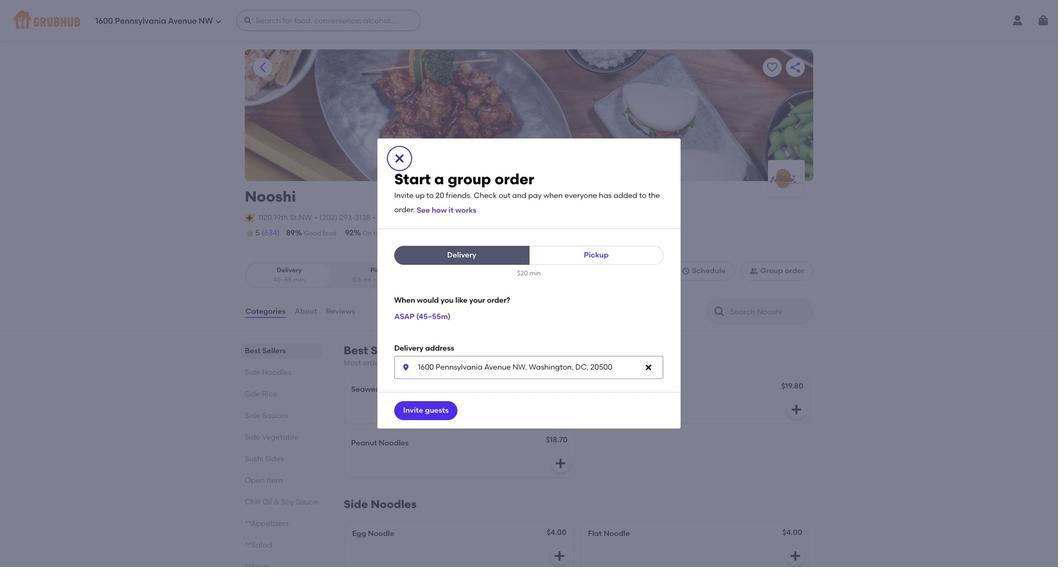 Task type: describe. For each thing, give the bounding box(es) containing it.
sauce
[[296, 498, 318, 507]]

invite guests
[[403, 406, 449, 415]]

Search Nooshi search field
[[730, 307, 810, 317]]

Search Address search field
[[395, 356, 664, 379]]

correct order
[[439, 230, 480, 237]]

2 to from the left
[[640, 191, 647, 200]]

min inside pickup 0.6 mi • 20–30 min
[[398, 276, 410, 283]]

share icon image
[[790, 61, 802, 74]]

egg noodle
[[352, 530, 395, 539]]

delivery for delivery 45–55 min
[[277, 267, 302, 274]]

save this restaurant image
[[766, 61, 779, 74]]

most
[[344, 359, 361, 368]]

caret left icon image
[[257, 61, 269, 74]]

1600
[[95, 16, 113, 26]]

side for side rice tab
[[245, 390, 260, 399]]

the
[[649, 191, 660, 200]]

sushi sides
[[245, 455, 284, 464]]

• left the (202)
[[315, 213, 318, 222]]

pennsylvania
[[115, 16, 166, 26]]

5
[[255, 229, 260, 238]]

**salad
[[245, 541, 272, 550]]

peanut
[[351, 439, 377, 448]]

$4.00 for egg noodle
[[547, 528, 567, 537]]

noodle for egg noodle
[[368, 530, 395, 539]]

side rice tab
[[245, 389, 319, 400]]

a
[[435, 170, 444, 188]]

see how it works button
[[417, 201, 477, 220]]

1 to from the left
[[427, 191, 434, 200]]

people icon image
[[750, 267, 759, 276]]

chili
[[245, 498, 261, 507]]

delivery
[[389, 230, 413, 237]]

pickup button
[[529, 246, 664, 265]]

up
[[416, 191, 425, 200]]

fees button
[[378, 213, 395, 224]]

about
[[295, 307, 317, 316]]

• right 3138
[[373, 213, 376, 222]]

293-
[[339, 213, 355, 222]]

food
[[323, 230, 337, 237]]

like
[[456, 296, 468, 305]]

1600 pennsylvania avenue nw
[[95, 16, 213, 26]]

delivery address
[[395, 344, 454, 353]]

good
[[304, 230, 321, 237]]

nw for 1120 19th st nw
[[299, 213, 312, 222]]

side up egg
[[344, 498, 368, 511]]

when
[[544, 191, 563, 200]]

jedi
[[587, 385, 603, 394]]

best sellers tab
[[245, 346, 319, 357]]

1120 19th st nw button
[[258, 212, 313, 224]]

0.6
[[353, 276, 362, 283]]

$19.80
[[782, 382, 804, 391]]

2 vertical spatial noodles
[[371, 498, 417, 511]]

added
[[614, 191, 638, 200]]

order?
[[487, 296, 511, 305]]

on time delivery
[[363, 230, 413, 237]]

asap
[[395, 312, 415, 321]]

about button
[[294, 293, 318, 331]]

side for side vegetable tab
[[245, 433, 260, 442]]

delivery button
[[395, 246, 530, 265]]

(202)
[[320, 213, 338, 222]]

see how it works
[[417, 206, 477, 215]]

96
[[421, 229, 430, 238]]

order for correct order
[[464, 230, 480, 237]]

guests
[[425, 406, 449, 415]]

seaweed
[[351, 385, 385, 394]]

order.
[[395, 206, 415, 215]]

reviews button
[[326, 293, 356, 331]]

seaweed salad
[[351, 385, 408, 394]]

would
[[417, 296, 439, 305]]

• inside pickup 0.6 mi • 20–30 min
[[374, 276, 376, 283]]

group
[[448, 170, 491, 188]]

out
[[499, 191, 511, 200]]

nooshi logo image
[[769, 166, 805, 191]]

reviews
[[326, 307, 355, 316]]

sellers for best sellers
[[262, 347, 286, 356]]

side noodles inside side noodles tab
[[245, 368, 292, 377]]

option group containing delivery 45–55 min
[[245, 262, 426, 289]]

(202) 293-3138 button
[[320, 213, 371, 223]]

check
[[474, 191, 497, 200]]

flat
[[588, 530, 602, 539]]

your
[[470, 296, 485, 305]]

soy
[[281, 498, 294, 507]]

schedule
[[692, 267, 726, 276]]

egg
[[352, 530, 366, 539]]

92
[[345, 229, 354, 238]]

best sellers most ordered on grubhub
[[344, 344, 436, 368]]

asap (45–55m)
[[395, 312, 451, 321]]

side noodles tab
[[245, 367, 319, 378]]

19th
[[274, 213, 288, 222]]

item
[[267, 476, 283, 485]]

delivery 45–55 min
[[274, 267, 305, 283]]

open item tab
[[245, 475, 319, 486]]

everyone
[[565, 191, 598, 200]]

pay
[[529, 191, 542, 200]]

chili oil & soy sauce
[[245, 498, 318, 507]]

45–55
[[274, 276, 292, 283]]

start a group order invite up to 20 friends. check out and pay when everyone has added to the order.
[[395, 170, 660, 215]]

pickup for pickup
[[584, 251, 609, 260]]

and
[[513, 191, 527, 200]]

save this restaurant button
[[763, 58, 782, 77]]

2 horizontal spatial min
[[530, 270, 541, 277]]

schedule button
[[673, 262, 735, 281]]

svg image inside schedule button
[[682, 267, 690, 276]]

has
[[599, 191, 612, 200]]

nw for 1600 pennsylvania avenue nw
[[199, 16, 213, 26]]

noodles inside tab
[[262, 368, 292, 377]]

subscription pass image
[[245, 214, 256, 222]]

1120 19th st nw
[[258, 213, 312, 222]]

$20 min
[[518, 270, 541, 277]]

nooshi
[[245, 188, 296, 205]]



Task type: locate. For each thing, give the bounding box(es) containing it.
1 noodle from the left
[[368, 530, 395, 539]]

vegetable
[[262, 433, 299, 442]]

side vegetable tab
[[245, 432, 319, 443]]

best inside best sellers most ordered on grubhub
[[344, 344, 368, 357]]

pickup for pickup 0.6 mi • 20–30 min
[[371, 267, 392, 274]]

1 horizontal spatial nw
[[299, 213, 312, 222]]

1 horizontal spatial order
[[495, 170, 535, 188]]

0 vertical spatial pickup
[[584, 251, 609, 260]]

1 vertical spatial delivery
[[277, 267, 302, 274]]

• right 'mi'
[[374, 276, 376, 283]]

&
[[274, 498, 280, 507]]

best up most
[[344, 344, 368, 357]]

0 vertical spatial delivery
[[448, 251, 477, 260]]

2 horizontal spatial delivery
[[448, 251, 477, 260]]

noodle
[[368, 530, 395, 539], [604, 530, 630, 539]]

pickup
[[584, 251, 609, 260], [371, 267, 392, 274]]

invite guests button
[[395, 401, 458, 420]]

address
[[425, 344, 454, 353]]

0 horizontal spatial to
[[427, 191, 434, 200]]

time
[[374, 230, 387, 237]]

1120
[[258, 213, 272, 222]]

2 $4.00 from the left
[[783, 528, 803, 537]]

sellers for best sellers most ordered on grubhub
[[371, 344, 408, 357]]

sellers inside tab
[[262, 347, 286, 356]]

option group
[[245, 262, 426, 289]]

1 horizontal spatial $4.00
[[783, 528, 803, 537]]

start
[[395, 170, 431, 188]]

svg image
[[215, 18, 222, 24], [393, 152, 406, 165], [402, 363, 410, 372], [555, 457, 567, 470], [790, 550, 802, 563]]

1 horizontal spatial delivery
[[395, 344, 424, 353]]

asap (45–55m) button
[[395, 308, 451, 327]]

sellers up on
[[371, 344, 408, 357]]

best sellers
[[245, 347, 286, 356]]

nw inside 1120 19th st nw button
[[299, 213, 312, 222]]

svg image
[[1038, 14, 1050, 27], [244, 16, 252, 25], [682, 267, 690, 276], [645, 363, 653, 372], [791, 404, 803, 416], [554, 550, 566, 563]]

side noodles up egg noodle
[[344, 498, 417, 511]]

**salad tab
[[245, 540, 319, 551]]

noodles right the peanut
[[379, 439, 409, 448]]

0 horizontal spatial nw
[[199, 16, 213, 26]]

pickup inside pickup 0.6 mi • 20–30 min
[[371, 267, 392, 274]]

group order
[[761, 267, 805, 276]]

0 horizontal spatial sellers
[[262, 347, 286, 356]]

sushi sides tab
[[245, 454, 319, 465]]

see
[[417, 206, 430, 215]]

side for side sauces 'tab'
[[245, 411, 260, 420]]

noodle for flat noodle
[[604, 530, 630, 539]]

0 horizontal spatial $4.00
[[547, 528, 567, 537]]

jedi roll
[[587, 385, 618, 394]]

1 vertical spatial noodles
[[379, 439, 409, 448]]

0 horizontal spatial min
[[294, 276, 305, 283]]

nw
[[199, 16, 213, 26], [299, 213, 312, 222]]

salad
[[387, 385, 408, 394]]

svg image inside main navigation navigation
[[215, 18, 222, 24]]

order for group order
[[785, 267, 805, 276]]

to left 20
[[427, 191, 434, 200]]

1 vertical spatial side noodles
[[344, 498, 417, 511]]

delivery inside button
[[448, 251, 477, 260]]

sides
[[265, 455, 284, 464]]

oil
[[262, 498, 272, 507]]

1 horizontal spatial noodle
[[604, 530, 630, 539]]

best
[[344, 344, 368, 357], [245, 347, 261, 356]]

group order button
[[741, 262, 814, 281]]

0 horizontal spatial delivery
[[277, 267, 302, 274]]

chili oil & soy sauce tab
[[245, 497, 319, 508]]

1 horizontal spatial to
[[640, 191, 647, 200]]

order up and
[[495, 170, 535, 188]]

categories button
[[245, 293, 286, 331]]

invite left guests
[[403, 406, 423, 415]]

delivery for delivery
[[448, 251, 477, 260]]

1 horizontal spatial side noodles
[[344, 498, 417, 511]]

side for side noodles tab
[[245, 368, 260, 377]]

best inside tab
[[245, 347, 261, 356]]

noodle right flat at the right
[[604, 530, 630, 539]]

invite up order. at the left top of the page
[[395, 191, 414, 200]]

20
[[436, 191, 444, 200]]

0 horizontal spatial noodle
[[368, 530, 395, 539]]

side noodles up rice
[[245, 368, 292, 377]]

when would you like your order?
[[395, 296, 511, 305]]

0 vertical spatial nw
[[199, 16, 213, 26]]

to left the
[[640, 191, 647, 200]]

to
[[427, 191, 434, 200], [640, 191, 647, 200]]

0 vertical spatial invite
[[395, 191, 414, 200]]

delivery up grubhub
[[395, 344, 424, 353]]

1 vertical spatial order
[[464, 230, 480, 237]]

$20
[[518, 270, 528, 277]]

1 vertical spatial nw
[[299, 213, 312, 222]]

$4.00
[[547, 528, 567, 537], [783, 528, 803, 537]]

main navigation navigation
[[0, 0, 1059, 41]]

delivery down correct order
[[448, 251, 477, 260]]

2 vertical spatial delivery
[[395, 344, 424, 353]]

2 vertical spatial order
[[785, 267, 805, 276]]

delivery up 45–55
[[277, 267, 302, 274]]

side left rice
[[245, 390, 260, 399]]

correct
[[439, 230, 462, 237]]

(634)
[[262, 229, 280, 238]]

sauces
[[262, 411, 288, 420]]

order right the correct
[[464, 230, 480, 237]]

on
[[393, 359, 402, 368]]

1 horizontal spatial sellers
[[371, 344, 408, 357]]

0 horizontal spatial side noodles
[[245, 368, 292, 377]]

best for best sellers
[[245, 347, 261, 356]]

side left sauces
[[245, 411, 260, 420]]

min right 20–30
[[398, 276, 410, 283]]

search icon image
[[714, 306, 726, 318]]

order inside start a group order invite up to 20 friends. check out and pay when everyone has added to the order.
[[495, 170, 535, 188]]

noodles up egg noodle
[[371, 498, 417, 511]]

side inside tab
[[245, 433, 260, 442]]

2 horizontal spatial order
[[785, 267, 805, 276]]

$10.45
[[545, 382, 568, 391]]

0 horizontal spatial pickup
[[371, 267, 392, 274]]

invite
[[395, 191, 414, 200], [403, 406, 423, 415]]

0 vertical spatial order
[[495, 170, 535, 188]]

ordered
[[363, 359, 391, 368]]

good food
[[304, 230, 337, 237]]

1 horizontal spatial min
[[398, 276, 410, 283]]

2 noodle from the left
[[604, 530, 630, 539]]

noodles
[[262, 368, 292, 377], [379, 439, 409, 448], [371, 498, 417, 511]]

delivery for delivery address
[[395, 344, 424, 353]]

friends.
[[446, 191, 472, 200]]

1 vertical spatial pickup
[[371, 267, 392, 274]]

1 horizontal spatial best
[[344, 344, 368, 357]]

st
[[290, 213, 297, 222]]

pickup inside pickup button
[[584, 251, 609, 260]]

nw right st
[[299, 213, 312, 222]]

open
[[245, 476, 265, 485]]

side up sushi
[[245, 433, 260, 442]]

0 horizontal spatial best
[[245, 347, 261, 356]]

nw right avenue
[[199, 16, 213, 26]]

min right 45–55
[[294, 276, 305, 283]]

1 vertical spatial invite
[[403, 406, 423, 415]]

invite inside button
[[403, 406, 423, 415]]

$18.70
[[546, 436, 568, 445]]

best for best sellers most ordered on grubhub
[[344, 344, 368, 357]]

noodle right egg
[[368, 530, 395, 539]]

nw inside main navigation navigation
[[199, 16, 213, 26]]

0 vertical spatial side noodles
[[245, 368, 292, 377]]

side
[[245, 368, 260, 377], [245, 390, 260, 399], [245, 411, 260, 420], [245, 433, 260, 442], [344, 498, 368, 511]]

side noodles
[[245, 368, 292, 377], [344, 498, 417, 511]]

sellers inside best sellers most ordered on grubhub
[[371, 344, 408, 357]]

tab
[[245, 562, 319, 567]]

side vegetable
[[245, 433, 299, 442]]

it
[[449, 206, 454, 215]]

sellers up side noodles tab
[[262, 347, 286, 356]]

$4.00 for flat noodle
[[783, 528, 803, 537]]

0 vertical spatial noodles
[[262, 368, 292, 377]]

works
[[456, 206, 477, 215]]

grubhub
[[404, 359, 436, 368]]

open item
[[245, 476, 283, 485]]

peanut noodles
[[351, 439, 409, 448]]

rice
[[262, 390, 278, 399]]

roll
[[605, 385, 618, 394]]

min right $20
[[530, 270, 541, 277]]

**appetizers
[[245, 519, 289, 528]]

side up side rice on the left
[[245, 368, 260, 377]]

invite inside start a group order invite up to 20 friends. check out and pay when everyone has added to the order.
[[395, 191, 414, 200]]

1 $4.00 from the left
[[547, 528, 567, 537]]

group
[[761, 267, 784, 276]]

1 horizontal spatial pickup
[[584, 251, 609, 260]]

on
[[363, 230, 372, 237]]

when
[[395, 296, 415, 305]]

•
[[315, 213, 318, 222], [373, 213, 376, 222], [374, 276, 376, 283]]

**appetizers tab
[[245, 518, 319, 529]]

order inside button
[[785, 267, 805, 276]]

star icon image
[[245, 228, 255, 239]]

side sauces
[[245, 411, 288, 420]]

pickup 0.6 mi • 20–30 min
[[353, 267, 410, 283]]

min inside delivery 45–55 min
[[294, 276, 305, 283]]

order right group
[[785, 267, 805, 276]]

flat noodle
[[588, 530, 630, 539]]

side sauces tab
[[245, 410, 319, 421]]

sushi
[[245, 455, 264, 464]]

noodles up side rice tab
[[262, 368, 292, 377]]

delivery inside delivery 45–55 min
[[277, 267, 302, 274]]

side inside 'tab'
[[245, 411, 260, 420]]

0 horizontal spatial order
[[464, 230, 480, 237]]

best up side noodles tab
[[245, 347, 261, 356]]

20–30
[[378, 276, 397, 283]]

3138
[[355, 213, 371, 222]]



Task type: vqa. For each thing, say whether or not it's contained in the screenshot.
'When'
yes



